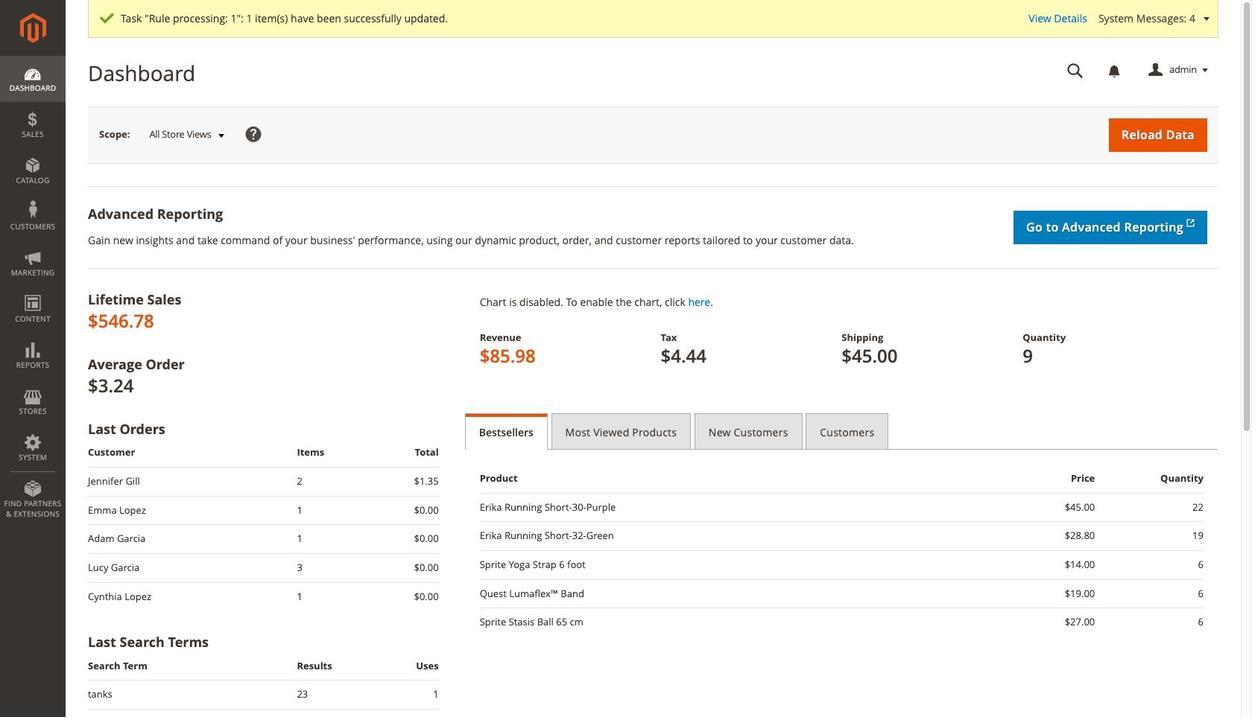 Task type: locate. For each thing, give the bounding box(es) containing it.
menu bar
[[0, 56, 66, 527]]

None text field
[[1057, 57, 1094, 84]]

tab list
[[465, 414, 1219, 450]]



Task type: describe. For each thing, give the bounding box(es) containing it.
magento admin panel image
[[20, 13, 46, 43]]



